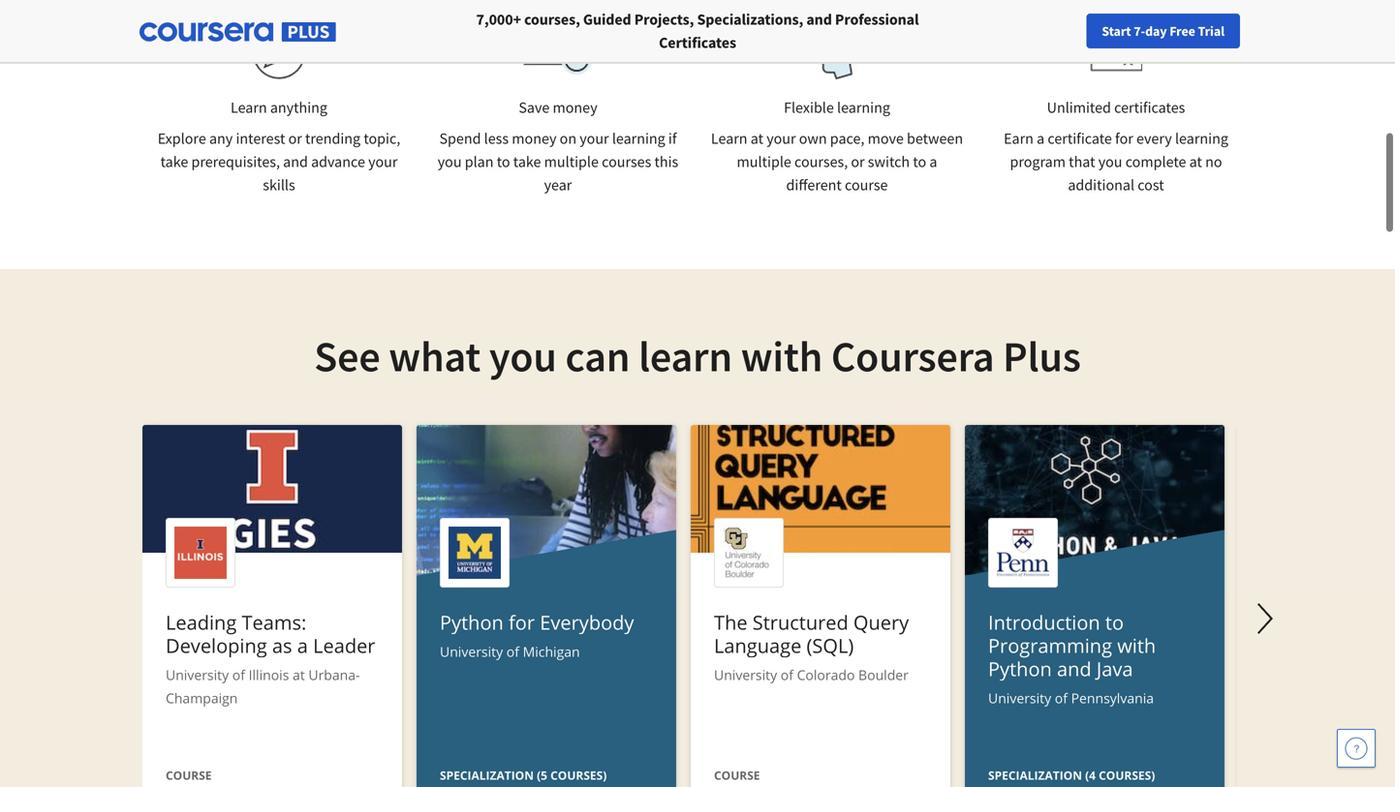 Task type: vqa. For each thing, say whether or not it's contained in the screenshot.
at within the Earn a certificate for every learning program that you complete at no additional cost
yes



Task type: locate. For each thing, give the bounding box(es) containing it.
own
[[799, 129, 827, 148]]

additional
[[1068, 175, 1134, 195]]

python inside python for everybody university of michigan
[[440, 609, 504, 636]]

2 vertical spatial at
[[293, 666, 305, 684]]

(4
[[1085, 768, 1096, 784]]

at left no
[[1189, 152, 1202, 171]]

between
[[907, 129, 963, 148]]

advance
[[311, 152, 365, 171]]

with
[[741, 329, 823, 383], [1117, 633, 1156, 659]]

2 courses) from the left
[[1099, 768, 1155, 784]]

1 course from the left
[[166, 768, 212, 784]]

2 take from the left
[[513, 152, 541, 171]]

at left own
[[751, 129, 763, 148]]

new
[[1074, 22, 1100, 40]]

1 vertical spatial for
[[509, 609, 535, 636]]

0 horizontal spatial you
[[438, 152, 462, 171]]

university inside the structured query language (sql) university of colorado boulder
[[714, 666, 777, 684]]

course
[[166, 768, 212, 784], [714, 768, 760, 784]]

0 vertical spatial learn
[[231, 98, 267, 117]]

0 vertical spatial at
[[751, 129, 763, 148]]

or down anything
[[288, 129, 302, 148]]

you up additional in the right of the page
[[1098, 152, 1122, 171]]

of left michigan
[[506, 643, 519, 661]]

university down language
[[714, 666, 777, 684]]

0 horizontal spatial at
[[293, 666, 305, 684]]

of
[[506, 643, 519, 661], [232, 666, 245, 684], [781, 666, 793, 684], [1055, 689, 1068, 708]]

1 horizontal spatial learning
[[837, 98, 890, 117]]

and inside the explore any interest or trending topic, take prerequisites, and advance your skills
[[283, 152, 308, 171]]

learning inside "earn a certificate for every learning program that you complete at no additional cost"
[[1175, 129, 1228, 148]]

0 horizontal spatial multiple
[[544, 152, 599, 171]]

and up skills in the top of the page
[[283, 152, 308, 171]]

0 vertical spatial a
[[1037, 129, 1044, 148]]

courses)
[[550, 768, 607, 784], [1099, 768, 1155, 784]]

for inside "earn a certificate for every learning program that you complete at no additional cost"
[[1115, 129, 1133, 148]]

0 horizontal spatial course
[[166, 768, 212, 784]]

to right plan at the left top of page
[[497, 152, 510, 171]]

of left the illinois
[[232, 666, 245, 684]]

unlimited certificates
[[1047, 98, 1185, 117]]

this
[[654, 152, 678, 171]]

teams:
[[242, 609, 306, 636]]

university inside leading teams: developing as a leader university of illinois at urbana- champaign
[[166, 666, 229, 684]]

courses) right (4
[[1099, 768, 1155, 784]]

at right the illinois
[[293, 666, 305, 684]]

with up pennsylvania
[[1117, 633, 1156, 659]]

multiple inside "learn at your own pace, move between multiple courses, or switch to a different course"
[[737, 152, 791, 171]]

1 vertical spatial at
[[1189, 152, 1202, 171]]

free
[[1169, 22, 1195, 40]]

1 horizontal spatial you
[[489, 329, 557, 383]]

1 horizontal spatial for
[[1115, 129, 1133, 148]]

course
[[845, 175, 888, 195]]

your right on
[[580, 129, 609, 148]]

leading teams: developing as a leader. university of illinois at urbana-champaign. course element
[[142, 425, 402, 788]]

your
[[1046, 22, 1072, 40], [580, 129, 609, 148], [766, 129, 796, 148], [368, 152, 398, 171]]

1 horizontal spatial with
[[1117, 633, 1156, 659]]

2 horizontal spatial and
[[1057, 656, 1091, 682]]

1 horizontal spatial learn
[[711, 129, 747, 148]]

2 horizontal spatial learning
[[1175, 129, 1228, 148]]

1 horizontal spatial at
[[751, 129, 763, 148]]

you down spend
[[438, 152, 462, 171]]

flexible learning image
[[804, 26, 870, 79]]

(5
[[537, 768, 547, 784]]

1 vertical spatial learn
[[711, 129, 747, 148]]

0 horizontal spatial take
[[160, 152, 188, 171]]

0 vertical spatial python
[[440, 609, 504, 636]]

courses, inside the 7,000+ courses, guided projects, specializations, and professional certificates
[[524, 10, 580, 29]]

courses, inside "learn at your own pace, move between multiple courses, or switch to a different course"
[[794, 152, 848, 171]]

a down 'between'
[[929, 152, 937, 171]]

7,000+ courses, guided projects, specializations, and professional certificates
[[476, 10, 919, 52]]

find
[[1018, 22, 1043, 40]]

0 horizontal spatial a
[[297, 633, 308, 659]]

learning up pace,
[[837, 98, 890, 117]]

cost
[[1138, 175, 1164, 195]]

1 horizontal spatial and
[[806, 10, 832, 29]]

0 vertical spatial courses,
[[524, 10, 580, 29]]

your right the find
[[1046, 22, 1072, 40]]

of left "colorado"
[[781, 666, 793, 684]]

specialization (5 courses)
[[440, 768, 607, 784]]

take down the explore
[[160, 152, 188, 171]]

0 horizontal spatial to
[[497, 152, 510, 171]]

0 vertical spatial for
[[1115, 129, 1133, 148]]

course for the structured query language (sql)
[[714, 768, 760, 784]]

you left can
[[489, 329, 557, 383]]

1 vertical spatial or
[[851, 152, 865, 171]]

learn for learn anything
[[231, 98, 267, 117]]

0 horizontal spatial courses)
[[550, 768, 607, 784]]

as
[[272, 633, 292, 659]]

courses, up the save money image
[[524, 10, 580, 29]]

1 horizontal spatial a
[[929, 152, 937, 171]]

and
[[806, 10, 832, 29], [283, 152, 308, 171], [1057, 656, 1091, 682]]

specialization for python
[[988, 768, 1082, 784]]

courses) for and
[[1099, 768, 1155, 784]]

0 horizontal spatial python
[[440, 609, 504, 636]]

take right plan at the left top of page
[[513, 152, 541, 171]]

multiple down on
[[544, 152, 599, 171]]

a right "as"
[[297, 633, 308, 659]]

topic,
[[364, 129, 400, 148]]

2 specialization from the left
[[988, 768, 1082, 784]]

to up java
[[1105, 609, 1124, 636]]

courses, up the different
[[794, 152, 848, 171]]

1 horizontal spatial courses,
[[794, 152, 848, 171]]

money up on
[[553, 98, 597, 117]]

specialization left (4
[[988, 768, 1082, 784]]

1 horizontal spatial courses)
[[1099, 768, 1155, 784]]

1 vertical spatial a
[[929, 152, 937, 171]]

2 vertical spatial a
[[297, 633, 308, 659]]

1 horizontal spatial multiple
[[737, 152, 791, 171]]

money inside spend less money on your learning if you plan to take multiple courses this year
[[512, 129, 557, 148]]

and left java
[[1057, 656, 1091, 682]]

a
[[1037, 129, 1044, 148], [929, 152, 937, 171], [297, 633, 308, 659]]

to
[[497, 152, 510, 171], [913, 152, 926, 171], [1105, 609, 1124, 636]]

the structured query language (sql). university of colorado boulder. course element
[[691, 425, 950, 788]]

of inside leading teams: developing as a leader university of illinois at urbana- champaign
[[232, 666, 245, 684]]

2 multiple from the left
[[737, 152, 791, 171]]

earn
[[1004, 129, 1034, 148]]

python inside introduction to programming with python and java university of pennsylvania
[[988, 656, 1052, 682]]

university left michigan
[[440, 643, 503, 661]]

or
[[288, 129, 302, 148], [851, 152, 865, 171]]

1 take from the left
[[160, 152, 188, 171]]

1 vertical spatial courses,
[[794, 152, 848, 171]]

0 vertical spatial or
[[288, 129, 302, 148]]

introduction
[[988, 609, 1100, 636]]

0 vertical spatial with
[[741, 329, 823, 383]]

for left every
[[1115, 129, 1133, 148]]

query
[[853, 609, 909, 636]]

complete
[[1125, 152, 1186, 171]]

find your new career
[[1018, 22, 1140, 40]]

and inside the 7,000+ courses, guided projects, specializations, and professional certificates
[[806, 10, 832, 29]]

illinois
[[249, 666, 289, 684]]

for
[[1115, 129, 1133, 148], [509, 609, 535, 636]]

learn up interest
[[231, 98, 267, 117]]

None search field
[[266, 12, 596, 51]]

1 horizontal spatial specialization
[[988, 768, 1082, 784]]

plus
[[1003, 329, 1081, 383]]

0 horizontal spatial and
[[283, 152, 308, 171]]

1 horizontal spatial python
[[988, 656, 1052, 682]]

2 horizontal spatial at
[[1189, 152, 1202, 171]]

0 horizontal spatial courses,
[[524, 10, 580, 29]]

university up champaign at bottom
[[166, 666, 229, 684]]

money
[[553, 98, 597, 117], [512, 129, 557, 148]]

and left the professional
[[806, 10, 832, 29]]

2 course from the left
[[714, 768, 760, 784]]

learning for spend less money on your learning if you plan to take multiple courses this year
[[612, 129, 665, 148]]

0 horizontal spatial or
[[288, 129, 302, 148]]

multiple up the different
[[737, 152, 791, 171]]

spend
[[439, 129, 481, 148]]

see what you can learn with coursera plus
[[314, 329, 1081, 383]]

1 courses) from the left
[[550, 768, 607, 784]]

2 horizontal spatial you
[[1098, 152, 1122, 171]]

save money image
[[523, 30, 593, 76]]

learning up no
[[1175, 129, 1228, 148]]

a right earn
[[1037, 129, 1044, 148]]

courses) inside "element"
[[1099, 768, 1155, 784]]

leading
[[166, 609, 237, 636]]

0 horizontal spatial for
[[509, 609, 535, 636]]

spend less money on your learning if you plan to take multiple courses this year
[[438, 129, 678, 195]]

1 horizontal spatial to
[[913, 152, 926, 171]]

1 horizontal spatial course
[[714, 768, 760, 784]]

with right learn
[[741, 329, 823, 383]]

take
[[160, 152, 188, 171], [513, 152, 541, 171]]

your inside the explore any interest or trending topic, take prerequisites, and advance your skills
[[368, 152, 398, 171]]

2 vertical spatial and
[[1057, 656, 1091, 682]]

learning inside spend less money on your learning if you plan to take multiple courses this year
[[612, 129, 665, 148]]

0 horizontal spatial specialization
[[440, 768, 534, 784]]

1 specialization from the left
[[440, 768, 534, 784]]

multiple
[[544, 152, 599, 171], [737, 152, 791, 171]]

courses) right (5
[[550, 768, 607, 784]]

of inside introduction to programming with python and java university of pennsylvania
[[1055, 689, 1068, 708]]

your down topic,
[[368, 152, 398, 171]]

the structured query language (sql) university of colorado boulder
[[714, 609, 909, 684]]

at
[[751, 129, 763, 148], [1189, 152, 1202, 171], [293, 666, 305, 684]]

0 horizontal spatial learn
[[231, 98, 267, 117]]

learn
[[231, 98, 267, 117], [711, 129, 747, 148]]

1 vertical spatial python
[[988, 656, 1052, 682]]

and for python
[[1057, 656, 1091, 682]]

every
[[1136, 129, 1172, 148]]

or inside the explore any interest or trending topic, take prerequisites, and advance your skills
[[288, 129, 302, 148]]

specialization
[[440, 768, 534, 784], [988, 768, 1082, 784]]

0 vertical spatial and
[[806, 10, 832, 29]]

your left own
[[766, 129, 796, 148]]

1 multiple from the left
[[544, 152, 599, 171]]

1 vertical spatial with
[[1117, 633, 1156, 659]]

take inside the explore any interest or trending topic, take prerequisites, and advance your skills
[[160, 152, 188, 171]]

specialization inside "element"
[[988, 768, 1082, 784]]

university down programming
[[988, 689, 1051, 708]]

switch
[[868, 152, 910, 171]]

specialization left (5
[[440, 768, 534, 784]]

2 horizontal spatial to
[[1105, 609, 1124, 636]]

learn inside "learn at your own pace, move between multiple courses, or switch to a different course"
[[711, 129, 747, 148]]

courses,
[[524, 10, 580, 29], [794, 152, 848, 171]]

of left pennsylvania
[[1055, 689, 1068, 708]]

guided
[[583, 10, 631, 29]]

coursera
[[831, 329, 994, 383]]

to down 'between'
[[913, 152, 926, 171]]

1 vertical spatial money
[[512, 129, 557, 148]]

for up michigan
[[509, 609, 535, 636]]

at inside "learn at your own pace, move between multiple courses, or switch to a different course"
[[751, 129, 763, 148]]

learn for learn at your own pace, move between multiple courses, or switch to a different course
[[711, 129, 747, 148]]

university
[[440, 643, 503, 661], [166, 666, 229, 684], [714, 666, 777, 684], [988, 689, 1051, 708]]

0 horizontal spatial learning
[[612, 129, 665, 148]]

unlimited
[[1047, 98, 1111, 117]]

colorado
[[797, 666, 855, 684]]

1 vertical spatial and
[[283, 152, 308, 171]]

1 horizontal spatial take
[[513, 152, 541, 171]]

on
[[560, 129, 576, 148]]

save
[[519, 98, 550, 117]]

start 7-day free trial
[[1102, 22, 1225, 40]]

to inside introduction to programming with python and java university of pennsylvania
[[1105, 609, 1124, 636]]

1 horizontal spatial or
[[851, 152, 865, 171]]

money down the save
[[512, 129, 557, 148]]

learn right if
[[711, 129, 747, 148]]

learning up the courses
[[612, 129, 665, 148]]

year
[[544, 175, 572, 195]]

and inside introduction to programming with python and java university of pennsylvania
[[1057, 656, 1091, 682]]

any
[[209, 129, 233, 148]]

or up the course
[[851, 152, 865, 171]]

2 horizontal spatial a
[[1037, 129, 1044, 148]]



Task type: describe. For each thing, give the bounding box(es) containing it.
learn at your own pace, move between multiple courses, or switch to a different course
[[711, 129, 963, 195]]

learn
[[638, 329, 732, 383]]

and for specializations,
[[806, 10, 832, 29]]

java
[[1096, 656, 1133, 682]]

that
[[1069, 152, 1095, 171]]

the
[[714, 609, 747, 636]]

programming
[[988, 633, 1112, 659]]

python for everybody university of michigan
[[440, 609, 634, 661]]

with inside introduction to programming with python and java university of pennsylvania
[[1117, 633, 1156, 659]]

for inside python for everybody university of michigan
[[509, 609, 535, 636]]

save money
[[519, 98, 597, 117]]

show notifications image
[[1170, 24, 1193, 47]]

your inside spend less money on your learning if you plan to take multiple courses this year
[[580, 129, 609, 148]]

courses
[[602, 152, 651, 171]]

explore
[[158, 129, 206, 148]]

anything
[[270, 98, 327, 117]]

michigan
[[523, 643, 580, 661]]

flexible learning
[[784, 98, 890, 117]]

program
[[1010, 152, 1066, 171]]

unlimited certificates image
[[1090, 33, 1142, 72]]

multiple inside spend less money on your learning if you plan to take multiple courses this year
[[544, 152, 599, 171]]

less
[[484, 129, 509, 148]]

your inside "learn at your own pace, move between multiple courses, or switch to a different course"
[[766, 129, 796, 148]]

7,000+
[[476, 10, 521, 29]]

skills
[[263, 175, 295, 195]]

specialization (4 courses)
[[988, 768, 1155, 784]]

language
[[714, 633, 801, 659]]

professional
[[835, 10, 919, 29]]

champaign
[[166, 689, 238, 708]]

courses) for michigan
[[550, 768, 607, 784]]

career
[[1102, 22, 1140, 40]]

take inside spend less money on your learning if you plan to take multiple courses this year
[[513, 152, 541, 171]]

certificates
[[1114, 98, 1185, 117]]

flexible
[[784, 98, 834, 117]]

learning for earn a certificate for every learning program that you complete at no additional cost
[[1175, 129, 1228, 148]]

pennsylvania
[[1071, 689, 1154, 708]]

course for leading teams: developing as a leader
[[166, 768, 212, 784]]

find your new career link
[[1009, 19, 1149, 44]]

7-
[[1134, 22, 1145, 40]]

developing
[[166, 633, 267, 659]]

projects,
[[634, 10, 694, 29]]

university inside python for everybody university of michigan
[[440, 643, 503, 661]]

leading teams: developing as a leader university of illinois at urbana- champaign
[[166, 609, 375, 708]]

to inside spend less money on your learning if you plan to take multiple courses this year
[[497, 152, 510, 171]]

see
[[314, 329, 380, 383]]

a inside leading teams: developing as a leader university of illinois at urbana- champaign
[[297, 633, 308, 659]]

trending
[[305, 129, 361, 148]]

or inside "learn at your own pace, move between multiple courses, or switch to a different course"
[[851, 152, 865, 171]]

a inside "learn at your own pace, move between multiple courses, or switch to a different course"
[[929, 152, 937, 171]]

move
[[868, 129, 904, 148]]

coursera plus image
[[140, 22, 336, 42]]

if
[[668, 129, 677, 148]]

specializations,
[[697, 10, 803, 29]]

no
[[1205, 152, 1222, 171]]

can
[[565, 329, 630, 383]]

plan
[[465, 152, 494, 171]]

0 vertical spatial money
[[553, 98, 597, 117]]

explore any interest or trending topic, take prerequisites, and advance your skills
[[158, 129, 400, 195]]

trial
[[1198, 22, 1225, 40]]

to inside "learn at your own pace, move between multiple courses, or switch to a different course"
[[913, 152, 926, 171]]

python for everybody. university of michigan. specialization (5 courses) element
[[417, 425, 676, 788]]

urbana-
[[308, 666, 360, 684]]

leader
[[313, 633, 375, 659]]

day
[[1145, 22, 1167, 40]]

earn a certificate for every learning program that you complete at no additional cost
[[1004, 129, 1228, 195]]

a inside "earn a certificate for every learning program that you complete at no additional cost"
[[1037, 129, 1044, 148]]

boulder
[[858, 666, 909, 684]]

structured
[[752, 609, 848, 636]]

of inside the structured query language (sql) university of colorado boulder
[[781, 666, 793, 684]]

at inside leading teams: developing as a leader university of illinois at urbana- champaign
[[293, 666, 305, 684]]

pace,
[[830, 129, 865, 148]]

start 7-day free trial button
[[1086, 14, 1240, 48]]

at inside "earn a certificate for every learning program that you complete at no additional cost"
[[1189, 152, 1202, 171]]

0 horizontal spatial with
[[741, 329, 823, 383]]

introduction to programming with python and java university of pennsylvania
[[988, 609, 1156, 708]]

prerequisites,
[[191, 152, 280, 171]]

you inside spend less money on your learning if you plan to take multiple courses this year
[[438, 152, 462, 171]]

introduction to programming with python and java. university of pennsylvania. specialization (4 courses) element
[[965, 425, 1225, 788]]

what
[[389, 329, 481, 383]]

coursera image
[[23, 16, 146, 47]]

of inside python for everybody university of michigan
[[506, 643, 519, 661]]

everybody
[[540, 609, 634, 636]]

specialization for of
[[440, 768, 534, 784]]

university inside introduction to programming with python and java university of pennsylvania
[[988, 689, 1051, 708]]

next slide image
[[1242, 596, 1288, 642]]

interest
[[236, 129, 285, 148]]

certificates
[[659, 33, 736, 52]]

(sql)
[[807, 633, 854, 659]]

certificate
[[1048, 129, 1112, 148]]

different
[[786, 175, 842, 195]]

learn anything
[[231, 98, 327, 117]]

learn anything image
[[252, 26, 306, 79]]

help center image
[[1345, 737, 1368, 760]]

you inside "earn a certificate for every learning program that you complete at no additional cost"
[[1098, 152, 1122, 171]]

start
[[1102, 22, 1131, 40]]



